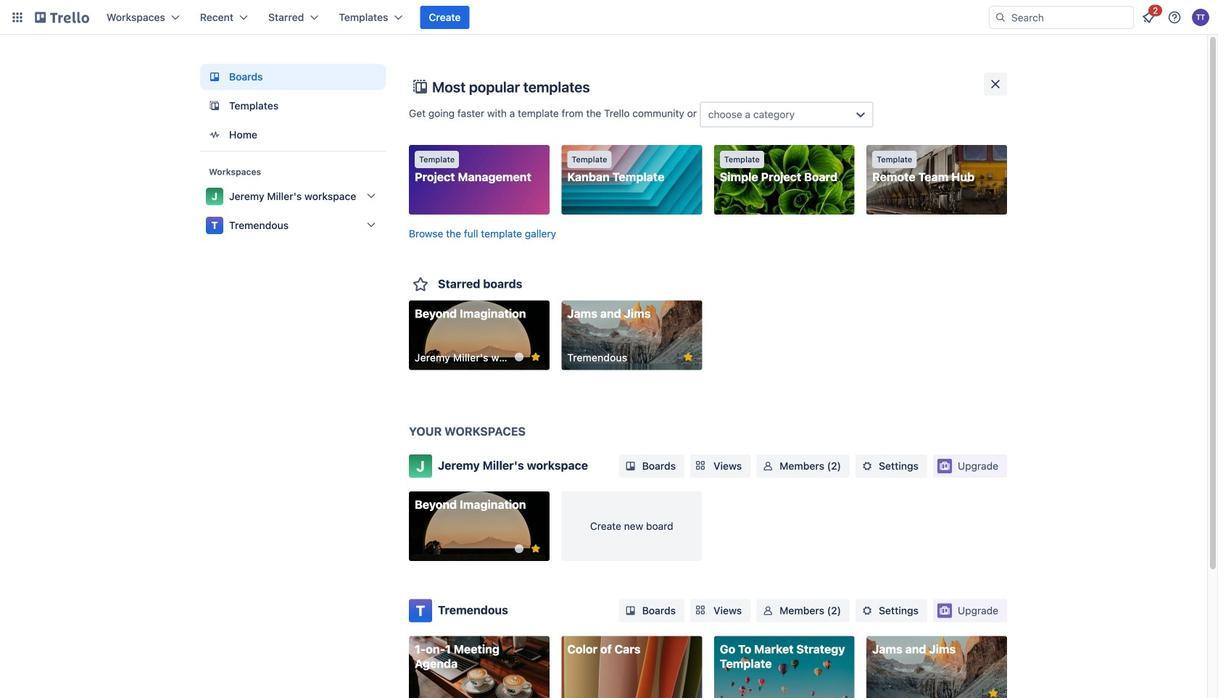 Task type: describe. For each thing, give the bounding box(es) containing it.
primary element
[[0, 0, 1218, 35]]

open information menu image
[[1168, 10, 1182, 25]]

there is new activity on this board. image
[[515, 353, 524, 362]]

1 vertical spatial click to unstar this board. it will be removed from your starred list. image
[[987, 687, 1000, 698]]

0 vertical spatial sm image
[[860, 459, 875, 474]]

1 vertical spatial sm image
[[761, 604, 775, 618]]

there is new activity on this board. image
[[515, 545, 524, 553]]

home image
[[206, 126, 223, 144]]

back to home image
[[35, 6, 89, 29]]

0 vertical spatial click to unstar this board. it will be removed from your starred list. image
[[529, 351, 542, 364]]

1 vertical spatial click to unstar this board. it will be removed from your starred list. image
[[529, 542, 542, 556]]



Task type: locate. For each thing, give the bounding box(es) containing it.
0 horizontal spatial click to unstar this board. it will be removed from your starred list. image
[[529, 351, 542, 364]]

1 horizontal spatial sm image
[[860, 459, 875, 474]]

click to unstar this board. it will be removed from your starred list. image
[[682, 351, 695, 364], [529, 542, 542, 556]]

search image
[[995, 12, 1007, 23]]

template board image
[[206, 97, 223, 115]]

0 vertical spatial click to unstar this board. it will be removed from your starred list. image
[[682, 351, 695, 364]]

click to unstar this board. it will be removed from your starred list. image
[[529, 351, 542, 364], [987, 687, 1000, 698]]

0 horizontal spatial click to unstar this board. it will be removed from your starred list. image
[[529, 542, 542, 556]]

2 notifications image
[[1140, 9, 1158, 26]]

1 horizontal spatial click to unstar this board. it will be removed from your starred list. image
[[682, 351, 695, 364]]

1 horizontal spatial click to unstar this board. it will be removed from your starred list. image
[[987, 687, 1000, 698]]

sm image
[[860, 459, 875, 474], [761, 604, 775, 618]]

sm image
[[623, 459, 638, 474], [761, 459, 775, 474], [623, 604, 638, 618], [860, 604, 875, 618]]

board image
[[206, 68, 223, 86]]

0 horizontal spatial sm image
[[761, 604, 775, 618]]

Search field
[[1007, 7, 1134, 28]]

terry turtle (terryturtle) image
[[1192, 9, 1210, 26]]



Task type: vqa. For each thing, say whether or not it's contained in the screenshot.
this within the Tara Schultz added Done to this board Nov 13 at 3:42 PM
no



